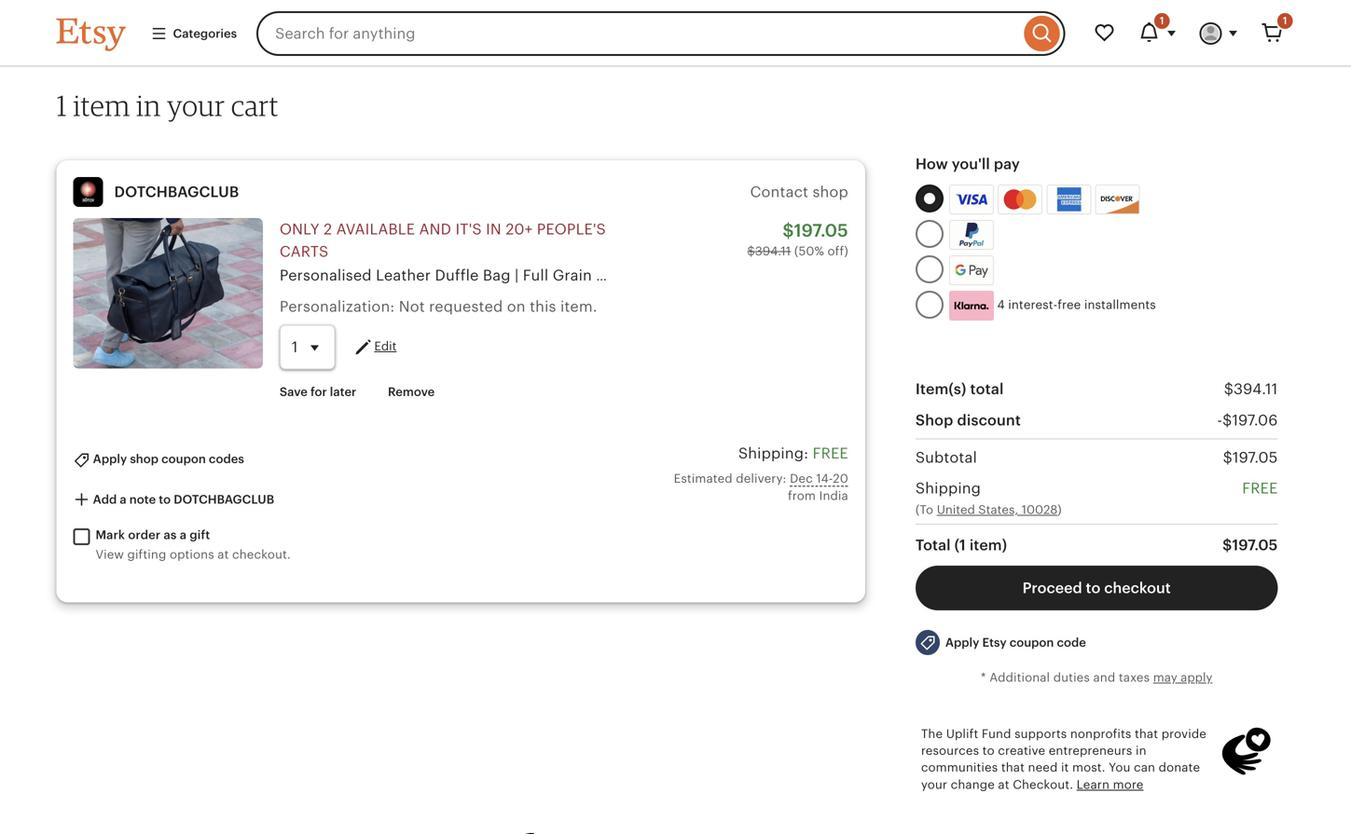 Task type: locate. For each thing, give the bounding box(es) containing it.
0 vertical spatial 394.11
[[755, 245, 791, 259]]

google pay image
[[950, 257, 993, 285]]

1 vertical spatial your
[[921, 778, 948, 792]]

0 vertical spatial free
[[813, 446, 849, 462]]

shop
[[813, 184, 849, 201], [130, 453, 159, 467]]

grain
[[553, 267, 592, 284]]

shop right contact on the right of the page
[[813, 184, 849, 201]]

free down 197.06
[[1243, 481, 1278, 497]]

1 horizontal spatial apply
[[946, 636, 980, 650]]

only
[[280, 221, 320, 238]]

197.05
[[794, 221, 849, 241], [1233, 450, 1278, 466], [1233, 537, 1278, 554]]

0 vertical spatial at
[[218, 548, 229, 562]]

dotchbagclub down codes
[[174, 493, 274, 507]]

a right the add
[[120, 493, 127, 507]]

your left cart
[[167, 88, 225, 123]]

mark order as a gift view gifting options at checkout.
[[96, 528, 291, 562]]

leather down off)
[[824, 267, 879, 284]]

coupon for etsy
[[1010, 636, 1054, 650]]

how you'll pay
[[916, 156, 1020, 173]]

resources
[[921, 744, 980, 758]]

may
[[1154, 671, 1178, 685]]

0 horizontal spatial to
[[159, 493, 171, 507]]

it's
[[456, 221, 482, 238]]

| left gifts
[[1178, 267, 1182, 284]]

this
[[530, 298, 556, 315]]

shop inside apply shop coupon codes dropdown button
[[130, 453, 159, 467]]

2 bag from the left
[[784, 267, 812, 284]]

shipping
[[916, 481, 981, 497]]

1 vertical spatial $ 197.05
[[1223, 537, 1278, 554]]

4 interest-free installments
[[994, 298, 1156, 312]]

1 horizontal spatial 1
[[1160, 15, 1165, 27]]

2 vertical spatial to
[[983, 744, 995, 758]]

united states, 10028 button
[[937, 502, 1058, 519]]

0 horizontal spatial at
[[218, 548, 229, 562]]

apply inside dropdown button
[[946, 636, 980, 650]]

Search for anything text field
[[257, 11, 1020, 56]]

0 horizontal spatial that
[[1002, 761, 1025, 775]]

your inside the uplift fund supports nonprofits that provide resources to creative entrepreneurs in communities that need it most. you can donate your change at checkout.
[[921, 778, 948, 792]]

men
[[990, 267, 1021, 284], [1142, 267, 1174, 284]]

| left full
[[515, 267, 519, 284]]

proceed to checkout
[[1023, 580, 1171, 597]]

0 horizontal spatial a
[[120, 493, 127, 507]]

proceed
[[1023, 580, 1083, 597]]

0 horizontal spatial coupon
[[162, 453, 206, 467]]

bag
[[483, 267, 511, 284], [784, 267, 812, 284], [931, 267, 958, 284], [1111, 267, 1138, 284]]

- $ 197.06
[[1218, 412, 1278, 429]]

4 | from the left
[[1178, 267, 1182, 284]]

mark
[[96, 528, 125, 542]]

discover image
[[1097, 189, 1141, 216]]

0 horizontal spatial apply
[[93, 453, 127, 467]]

2 horizontal spatial in
[[1136, 744, 1147, 758]]

1 vertical spatial to
[[1086, 580, 1101, 597]]

for up "pay in 4 installments" 'icon'
[[962, 267, 986, 284]]

contact
[[750, 184, 809, 201]]

1 vertical spatial 197.05
[[1233, 450, 1278, 466]]

coupon inside apply etsy coupon code dropdown button
[[1010, 636, 1054, 650]]

0 vertical spatial to
[[159, 493, 171, 507]]

at right change
[[998, 778, 1010, 792]]

394.11 up 'personalised leather duffle bag | full grain black leather weekender bag | leather travel bag for men | overnight bag men | gifts for him' link
[[755, 245, 791, 259]]

1 vertical spatial free
[[1243, 481, 1278, 497]]

travel
[[883, 267, 926, 284]]

and left it's
[[419, 221, 452, 238]]

coupon
[[162, 453, 206, 467], [1010, 636, 1054, 650]]

coupon up the add a note to dotchbagclub
[[162, 453, 206, 467]]

1 vertical spatial dotchbagclub
[[174, 493, 274, 507]]

duties
[[1054, 671, 1090, 685]]

)
[[1058, 503, 1062, 517]]

0 vertical spatial a
[[120, 493, 127, 507]]

|
[[515, 267, 519, 284], [816, 267, 820, 284], [1025, 267, 1029, 284], [1178, 267, 1182, 284]]

1 vertical spatial coupon
[[1010, 636, 1054, 650]]

people's
[[537, 221, 606, 238]]

in up can
[[1136, 744, 1147, 758]]

at inside the uplift fund supports nonprofits that provide resources to creative entrepreneurs in communities that need it most. you can donate your change at checkout.
[[998, 778, 1010, 792]]

bag up the "installments"
[[1111, 267, 1138, 284]]

1 horizontal spatial 394.11
[[1234, 381, 1278, 398]]

creative
[[998, 744, 1046, 758]]

0 vertical spatial 197.05
[[794, 221, 849, 241]]

1 horizontal spatial for
[[1225, 267, 1248, 284]]

1 horizontal spatial free
[[1243, 481, 1278, 497]]

categories button
[[137, 17, 251, 50]]

1 $ 197.05 from the top
[[1223, 450, 1278, 466]]

your down communities
[[921, 778, 948, 792]]

apply shop coupon codes button
[[59, 443, 258, 477]]

full
[[523, 267, 549, 284]]

0 vertical spatial $ 197.05
[[1223, 450, 1278, 466]]

(to united states, 10028 )
[[916, 503, 1062, 517]]

197.06
[[1233, 412, 1278, 429]]

gifts
[[1186, 267, 1220, 284]]

0 horizontal spatial shop
[[130, 453, 159, 467]]

2 vertical spatial 197.05
[[1233, 537, 1278, 554]]

categories banner
[[23, 0, 1329, 67]]

$ 197.05
[[1223, 450, 1278, 466], [1223, 537, 1278, 554]]

0 horizontal spatial leather
[[376, 267, 431, 284]]

none search field inside categories banner
[[257, 11, 1066, 56]]

free
[[1058, 298, 1081, 312]]

1 vertical spatial in
[[486, 221, 502, 238]]

men up 4
[[990, 267, 1021, 284]]

0 horizontal spatial free
[[813, 446, 849, 462]]

item)
[[970, 537, 1008, 554]]

estimated
[[674, 472, 733, 486]]

(to
[[916, 503, 934, 517]]

add a note to dotchbagclub button
[[59, 483, 288, 518]]

1 vertical spatial shop
[[130, 453, 159, 467]]

free up 14-
[[813, 446, 849, 462]]

off)
[[828, 245, 849, 259]]

a right as
[[180, 528, 187, 542]]

*
[[981, 671, 987, 685]]

uplift
[[946, 727, 979, 741]]

entrepreneurs
[[1049, 744, 1133, 758]]

1 horizontal spatial shop
[[813, 184, 849, 201]]

shop for apply
[[130, 453, 159, 467]]

4 bag from the left
[[1111, 267, 1138, 284]]

| up interest-
[[1025, 267, 1029, 284]]

0 horizontal spatial 394.11
[[755, 245, 791, 259]]

delivery:
[[736, 472, 787, 486]]

bag right travel on the right of the page
[[931, 267, 958, 284]]

197.05 for subtotal
[[1233, 450, 1278, 466]]

2 horizontal spatial leather
[[824, 267, 879, 284]]

coupon up additional
[[1010, 636, 1054, 650]]

2 horizontal spatial to
[[1086, 580, 1101, 597]]

0 horizontal spatial your
[[167, 88, 225, 123]]

0 horizontal spatial in
[[136, 88, 161, 123]]

1 horizontal spatial men
[[1142, 267, 1174, 284]]

1 horizontal spatial to
[[983, 744, 995, 758]]

at inside mark order as a gift view gifting options at checkout.
[[218, 548, 229, 562]]

1 vertical spatial at
[[998, 778, 1010, 792]]

0 vertical spatial in
[[136, 88, 161, 123]]

dotchbagclub down 1 item in your cart
[[114, 184, 239, 201]]

cart
[[231, 88, 279, 123]]

it
[[1061, 761, 1069, 775]]

2 horizontal spatial 1
[[1283, 15, 1288, 27]]

* additional duties and taxes may apply
[[981, 671, 1213, 685]]

20+
[[506, 221, 533, 238]]

shop
[[916, 412, 954, 429]]

donate
[[1159, 761, 1201, 775]]

$ 394.11
[[1224, 381, 1278, 398]]

that up can
[[1135, 727, 1159, 741]]

1 horizontal spatial and
[[1094, 671, 1116, 685]]

0 horizontal spatial and
[[419, 221, 452, 238]]

gift
[[190, 528, 210, 542]]

in right it's
[[486, 221, 502, 238]]

and left taxes
[[1094, 671, 1116, 685]]

taxes
[[1119, 671, 1150, 685]]

0 vertical spatial and
[[419, 221, 452, 238]]

fund
[[982, 727, 1012, 741]]

| down (50%
[[816, 267, 820, 284]]

shipping:
[[739, 446, 809, 462]]

checkout.
[[232, 548, 291, 562]]

bag down (50%
[[784, 267, 812, 284]]

0 vertical spatial your
[[167, 88, 225, 123]]

1 vertical spatial a
[[180, 528, 187, 542]]

1 vertical spatial apply
[[946, 636, 980, 650]]

1 horizontal spatial a
[[180, 528, 187, 542]]

uplift fund image
[[1221, 726, 1273, 778]]

for left him
[[1225, 267, 1248, 284]]

learn more
[[1077, 778, 1144, 792]]

a inside dropdown button
[[120, 493, 127, 507]]

0 vertical spatial apply
[[93, 453, 127, 467]]

not
[[399, 298, 425, 315]]

apply inside dropdown button
[[93, 453, 127, 467]]

states,
[[979, 503, 1019, 517]]

apply up the add
[[93, 453, 127, 467]]

to right proceed
[[1086, 580, 1101, 597]]

0 horizontal spatial men
[[990, 267, 1021, 284]]

remove button
[[374, 375, 449, 409]]

1 vertical spatial and
[[1094, 671, 1116, 685]]

197.05 inside $ 197.05 $ 394.11 (50% off)
[[794, 221, 849, 241]]

that down creative
[[1002, 761, 1025, 775]]

shop up note
[[130, 453, 159, 467]]

2 vertical spatial in
[[1136, 744, 1147, 758]]

1 for from the left
[[962, 267, 986, 284]]

personalised leather duffle bag | full grain black leather weekender bag | leather travel bag for men | overnight bag men | gifts for him link
[[280, 267, 1281, 284]]

dotchbagclub link
[[114, 184, 239, 201]]

add
[[93, 493, 117, 507]]

1 horizontal spatial your
[[921, 778, 948, 792]]

0 vertical spatial shop
[[813, 184, 849, 201]]

dotchbagclub inside dropdown button
[[174, 493, 274, 507]]

bag up on
[[483, 267, 511, 284]]

men left gifts
[[1142, 267, 1174, 284]]

at right options at the left bottom of page
[[218, 548, 229, 562]]

subtotal
[[916, 450, 978, 466]]

in
[[136, 88, 161, 123], [486, 221, 502, 238], [1136, 744, 1147, 758]]

1 horizontal spatial coupon
[[1010, 636, 1054, 650]]

coupon for shop
[[162, 453, 206, 467]]

at
[[218, 548, 229, 562], [998, 778, 1010, 792]]

that
[[1135, 727, 1159, 741], [1002, 761, 1025, 775]]

0 vertical spatial coupon
[[162, 453, 206, 467]]

total (1 item)
[[916, 537, 1008, 554]]

0 horizontal spatial for
[[962, 267, 986, 284]]

on
[[507, 298, 526, 315]]

1 horizontal spatial leather
[[639, 267, 695, 284]]

$ 197.05 for subtotal
[[1223, 450, 1278, 466]]

and inside the only 2 available and it's in 20+ people's carts personalised leather duffle bag | full grain black leather weekender bag | leather travel bag for men | overnight bag men | gifts for him
[[419, 221, 452, 238]]

item
[[73, 88, 130, 123]]

in inside the uplift fund supports nonprofits that provide resources to creative entrepreneurs in communities that need it most. you can donate your change at checkout.
[[1136, 744, 1147, 758]]

(50%
[[795, 245, 825, 259]]

in right item
[[136, 88, 161, 123]]

$ 197.05 for total (1 item)
[[1223, 537, 1278, 554]]

leather up not
[[376, 267, 431, 284]]

estimated delivery: dec 14-20 from india
[[674, 472, 849, 503]]

2 $ 197.05 from the top
[[1223, 537, 1278, 554]]

394.11 up 197.06
[[1234, 381, 1278, 398]]

apply etsy coupon code button
[[902, 622, 1101, 664]]

shop for contact
[[813, 184, 849, 201]]

apply left etsy
[[946, 636, 980, 650]]

to down fund
[[983, 744, 995, 758]]

personalised
[[280, 267, 372, 284]]

None search field
[[257, 11, 1066, 56]]

to right note
[[159, 493, 171, 507]]

leather right 'black'
[[639, 267, 695, 284]]

code
[[1057, 636, 1087, 650]]

1 horizontal spatial that
[[1135, 727, 1159, 741]]

1 horizontal spatial in
[[486, 221, 502, 238]]

1 horizontal spatial at
[[998, 778, 1010, 792]]

197.05 for total (1 item)
[[1233, 537, 1278, 554]]

1
[[1160, 15, 1165, 27], [1283, 15, 1288, 27], [56, 88, 67, 123]]

coupon inside apply shop coupon codes dropdown button
[[162, 453, 206, 467]]



Task type: describe. For each thing, give the bounding box(es) containing it.
available
[[336, 221, 415, 238]]

2 leather from the left
[[639, 267, 695, 284]]

item(s) total
[[916, 381, 1004, 398]]

proceed to checkout button
[[916, 566, 1278, 611]]

personalization:
[[280, 298, 395, 315]]

provide
[[1162, 727, 1207, 741]]

from
[[788, 489, 816, 503]]

edit button
[[352, 336, 397, 359]]

overnight
[[1033, 267, 1106, 284]]

only 2 available and it's in 20+ people's carts personalised leather duffle bag | full grain black leather weekender bag | leather travel bag for men | overnight bag men | gifts for him
[[280, 221, 1281, 284]]

2 | from the left
[[816, 267, 820, 284]]

10028
[[1022, 503, 1058, 517]]

categories
[[173, 26, 237, 40]]

1 | from the left
[[515, 267, 519, 284]]

learn
[[1077, 778, 1110, 792]]

visa image
[[956, 191, 988, 208]]

20
[[833, 472, 849, 486]]

the
[[921, 727, 943, 741]]

apply for apply etsy coupon code
[[946, 636, 980, 650]]

change
[[951, 778, 995, 792]]

2 men from the left
[[1142, 267, 1174, 284]]

0 vertical spatial dotchbagclub
[[114, 184, 239, 201]]

shipping: free
[[739, 446, 849, 462]]

paypal image
[[952, 223, 991, 247]]

save for later
[[280, 385, 357, 399]]

pay in 4 installments image
[[949, 291, 994, 321]]

learn more button
[[1077, 777, 1144, 794]]

india
[[819, 489, 849, 503]]

dec 14-20 link
[[790, 472, 849, 486]]

1 vertical spatial that
[[1002, 761, 1025, 775]]

1 bag from the left
[[483, 267, 511, 284]]

need
[[1028, 761, 1058, 775]]

item.
[[561, 298, 598, 315]]

remove
[[388, 385, 435, 399]]

-
[[1218, 412, 1223, 429]]

mastercard image
[[1001, 188, 1040, 212]]

to inside dropdown button
[[159, 493, 171, 507]]

you'll
[[952, 156, 991, 173]]

weekender
[[699, 267, 780, 284]]

additional
[[990, 671, 1050, 685]]

etsy
[[983, 636, 1007, 650]]

codes
[[209, 453, 244, 467]]

united
[[937, 503, 976, 517]]

1 button
[[1127, 11, 1189, 56]]

checkout.
[[1013, 778, 1074, 792]]

black
[[596, 267, 635, 284]]

1 leather from the left
[[376, 267, 431, 284]]

apply
[[1181, 671, 1213, 685]]

discount
[[958, 412, 1021, 429]]

394.11 inside $ 197.05 $ 394.11 (50% off)
[[755, 245, 791, 259]]

$ 197.05 $ 394.11 (50% off)
[[747, 221, 849, 259]]

1 men from the left
[[990, 267, 1021, 284]]

you
[[1109, 761, 1131, 775]]

and for taxes
[[1094, 671, 1116, 685]]

3 bag from the left
[[931, 267, 958, 284]]

later
[[330, 385, 357, 399]]

1 inside popup button
[[1160, 15, 1165, 27]]

contact shop button
[[750, 184, 849, 201]]

in inside the only 2 available and it's in 20+ people's carts personalised leather duffle bag | full grain black leather weekender bag | leather travel bag for men | overnight bag men | gifts for him
[[486, 221, 502, 238]]

2
[[324, 221, 332, 238]]

view
[[96, 548, 124, 562]]

item(s)
[[916, 381, 967, 398]]

personalised leather duffle bag | full grain black leather weekender bag | leather travel bag for men | overnight bag men | gifts for him image
[[73, 218, 263, 369]]

interest-
[[1009, 298, 1058, 312]]

note
[[129, 493, 156, 507]]

to inside the uplift fund supports nonprofits that provide resources to creative entrepreneurs in communities that need it most. you can donate your change at checkout.
[[983, 744, 995, 758]]

supports
[[1015, 727, 1067, 741]]

total
[[916, 537, 951, 554]]

save
[[280, 385, 308, 399]]

0 vertical spatial that
[[1135, 727, 1159, 741]]

1 link
[[1250, 11, 1295, 56]]

14-
[[816, 472, 833, 486]]

apply for apply shop coupon codes
[[93, 453, 127, 467]]

1 inside "link"
[[1283, 15, 1288, 27]]

most.
[[1073, 761, 1106, 775]]

1 vertical spatial 394.11
[[1234, 381, 1278, 398]]

3 | from the left
[[1025, 267, 1029, 284]]

3 leather from the left
[[824, 267, 879, 284]]

contact shop
[[750, 184, 849, 201]]

how
[[916, 156, 948, 173]]

2 for from the left
[[1225, 267, 1248, 284]]

dotchbagclub image
[[73, 177, 103, 207]]

american express image
[[1050, 188, 1089, 212]]

carts
[[280, 244, 329, 260]]

a inside mark order as a gift view gifting options at checkout.
[[180, 528, 187, 542]]

checkout
[[1105, 580, 1171, 597]]

4
[[998, 298, 1005, 312]]

0 horizontal spatial 1
[[56, 88, 67, 123]]

total
[[971, 381, 1004, 398]]

may apply button
[[1154, 670, 1213, 687]]

gifting
[[127, 548, 166, 562]]

personalization: not requested on this item.
[[280, 298, 598, 315]]

to inside button
[[1086, 580, 1101, 597]]

communities
[[921, 761, 998, 775]]

1 item in your cart
[[56, 88, 279, 123]]

pay
[[994, 156, 1020, 173]]

and for it's
[[419, 221, 452, 238]]

requested
[[429, 298, 503, 315]]



Task type: vqa. For each thing, say whether or not it's contained in the screenshot.


